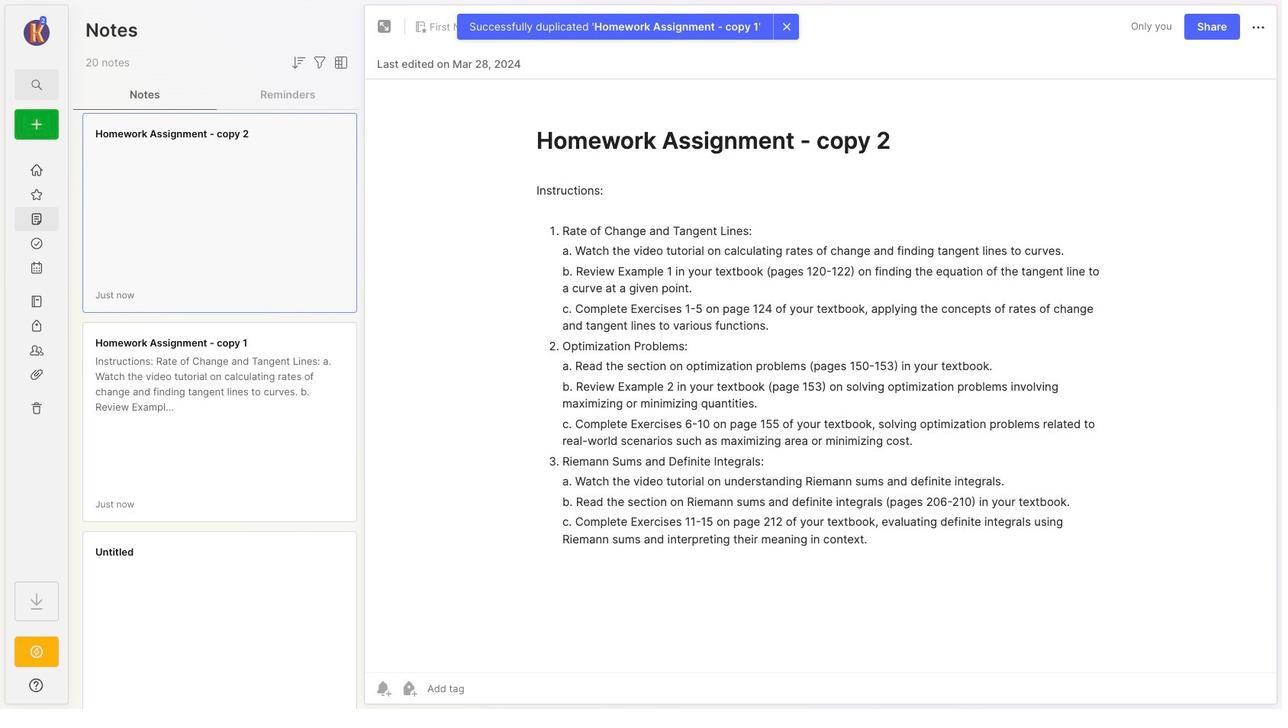 Task type: vqa. For each thing, say whether or not it's contained in the screenshot.
'Add filters' field
yes



Task type: describe. For each thing, give the bounding box(es) containing it.
More actions field
[[1249, 17, 1268, 36]]

note window element
[[364, 5, 1278, 708]]

main element
[[0, 0, 73, 709]]

edit search image
[[27, 76, 46, 94]]

add filters image
[[311, 53, 329, 72]]

more actions image
[[1249, 18, 1268, 36]]

home image
[[29, 163, 44, 178]]

expand note image
[[375, 18, 394, 36]]

click to expand image
[[67, 681, 78, 699]]



Task type: locate. For each thing, give the bounding box(es) containing it.
WHAT'S NEW field
[[5, 673, 68, 698]]

View options field
[[329, 53, 350, 72]]

add a reminder image
[[374, 679, 392, 698]]

add tag image
[[400, 679, 418, 698]]

Note Editor text field
[[365, 79, 1277, 672]]

Add filters field
[[311, 53, 329, 72]]

tab list
[[73, 79, 359, 110]]

upgrade image
[[27, 643, 46, 661]]

tree
[[5, 149, 68, 568]]

tree inside main element
[[5, 149, 68, 568]]

Account field
[[5, 15, 68, 48]]

Add tag field
[[426, 682, 541, 695]]

Sort options field
[[289, 53, 308, 72]]



